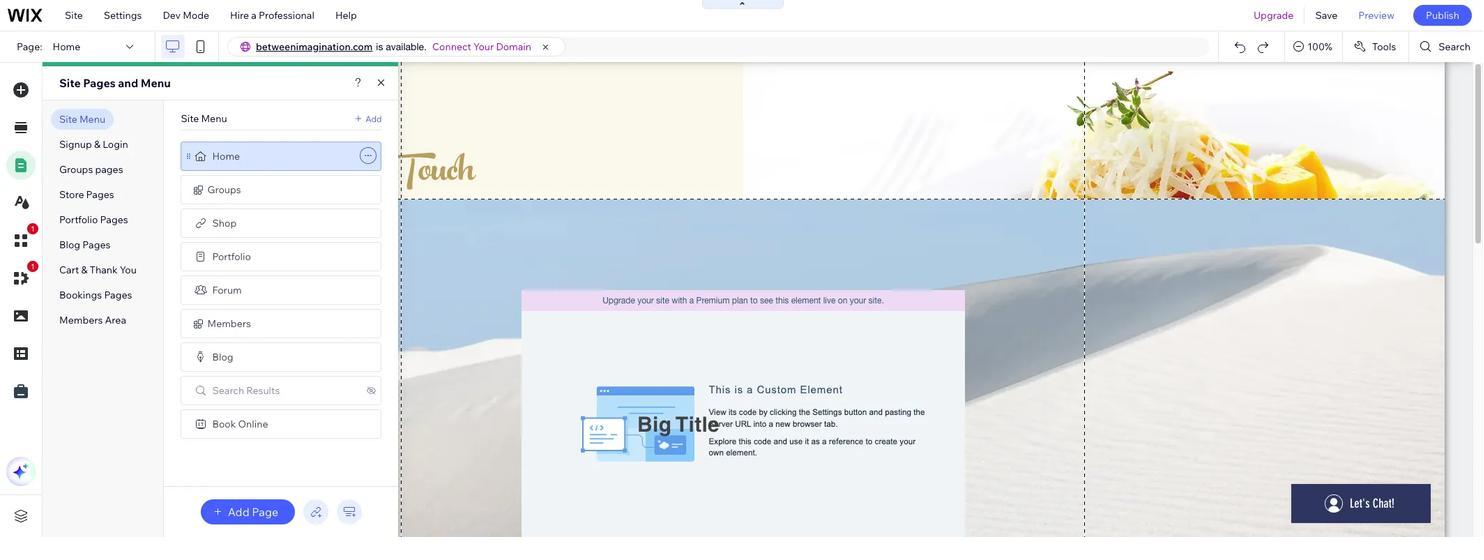 Task type: describe. For each thing, give the bounding box(es) containing it.
preview button
[[1349, 0, 1406, 31]]

signup
[[59, 138, 92, 151]]

tools button
[[1343, 31, 1409, 62]]

shop
[[212, 217, 237, 229]]

connect
[[432, 40, 471, 53]]

cart
[[59, 264, 79, 276]]

is available. connect your domain
[[376, 40, 532, 53]]

groups for groups pages
[[59, 163, 93, 176]]

pages for store
[[86, 188, 114, 201]]

pages for portfolio
[[100, 213, 128, 226]]

& for signup
[[94, 138, 100, 151]]

pages for blog
[[83, 239, 110, 251]]

a
[[251, 9, 257, 22]]

publish
[[1426, 9, 1460, 22]]

1 horizontal spatial site menu
[[181, 112, 227, 125]]

add page button
[[201, 499, 295, 525]]

save
[[1316, 9, 1338, 22]]

1 horizontal spatial menu
[[141, 76, 171, 90]]

portfolio for portfolio
[[212, 250, 251, 263]]

bookings pages
[[59, 289, 132, 301]]

available.
[[386, 41, 427, 52]]

tools
[[1373, 40, 1397, 53]]

your
[[474, 40, 494, 53]]

hire
[[230, 9, 249, 22]]

book
[[212, 418, 236, 430]]

professional
[[259, 9, 315, 22]]

0 horizontal spatial menu
[[79, 113, 105, 126]]

search button
[[1410, 31, 1484, 62]]

publish button
[[1414, 5, 1473, 26]]

store
[[59, 188, 84, 201]]

2 1 button from the top
[[6, 261, 38, 293]]

hire a professional
[[230, 9, 315, 22]]

results
[[246, 384, 280, 397]]

search results
[[212, 384, 280, 397]]

2 horizontal spatial menu
[[201, 112, 227, 125]]

dev mode
[[163, 9, 209, 22]]

portfolio for portfolio pages
[[59, 213, 98, 226]]

page
[[252, 505, 278, 519]]



Task type: locate. For each thing, give the bounding box(es) containing it.
1 for 2nd 1 button
[[31, 262, 35, 271]]

0 horizontal spatial search
[[212, 384, 244, 397]]

1 vertical spatial blog
[[212, 351, 233, 363]]

store pages
[[59, 188, 114, 201]]

0 vertical spatial add
[[366, 113, 382, 124]]

1 horizontal spatial &
[[94, 138, 100, 151]]

0 horizontal spatial blog
[[59, 239, 80, 251]]

0 horizontal spatial members
[[59, 314, 103, 326]]

1 vertical spatial portfolio
[[212, 250, 251, 263]]

groups down signup
[[59, 163, 93, 176]]

1 vertical spatial groups
[[208, 183, 241, 196]]

online
[[238, 418, 268, 430]]

1 1 from the top
[[31, 225, 35, 233]]

1 vertical spatial &
[[81, 264, 88, 276]]

1 horizontal spatial add
[[366, 113, 382, 124]]

0 horizontal spatial add
[[228, 505, 250, 519]]

home
[[53, 40, 80, 53], [212, 150, 240, 163]]

1 button left cart
[[6, 261, 38, 293]]

1 for 1st 1 button
[[31, 225, 35, 233]]

0 vertical spatial blog
[[59, 239, 80, 251]]

members down forum on the bottom of page
[[208, 317, 251, 330]]

bookings
[[59, 289, 102, 301]]

0 vertical spatial portfolio
[[59, 213, 98, 226]]

members area
[[59, 314, 126, 326]]

pages up portfolio pages
[[86, 188, 114, 201]]

members
[[59, 314, 103, 326], [208, 317, 251, 330]]

1 1 button from the top
[[6, 223, 38, 255]]

members for members
[[208, 317, 251, 330]]

0 horizontal spatial home
[[53, 40, 80, 53]]

upgrade
[[1254, 9, 1294, 22]]

site pages and menu
[[59, 76, 171, 90]]

add inside button
[[228, 505, 250, 519]]

groups pages
[[59, 163, 123, 176]]

save button
[[1305, 0, 1349, 31]]

search inside button
[[1439, 40, 1471, 53]]

site menu
[[181, 112, 227, 125], [59, 113, 105, 126]]

blog for blog pages
[[59, 239, 80, 251]]

cart & thank you
[[59, 264, 137, 276]]

0 horizontal spatial groups
[[59, 163, 93, 176]]

search
[[1439, 40, 1471, 53], [212, 384, 244, 397]]

100%
[[1308, 40, 1333, 53]]

betweenimagination.com
[[256, 40, 373, 53]]

groups
[[59, 163, 93, 176], [208, 183, 241, 196]]

& right cart
[[81, 264, 88, 276]]

thank
[[90, 264, 118, 276]]

1 vertical spatial 1
[[31, 262, 35, 271]]

groups for groups
[[208, 183, 241, 196]]

blog up search results
[[212, 351, 233, 363]]

home up site pages and menu
[[53, 40, 80, 53]]

area
[[105, 314, 126, 326]]

0 horizontal spatial site menu
[[59, 113, 105, 126]]

&
[[94, 138, 100, 151], [81, 264, 88, 276]]

pages for site
[[83, 76, 116, 90]]

members for members area
[[59, 314, 103, 326]]

pages
[[95, 163, 123, 176]]

search for search results
[[212, 384, 244, 397]]

blog
[[59, 239, 80, 251], [212, 351, 233, 363]]

you
[[120, 264, 137, 276]]

0 vertical spatial groups
[[59, 163, 93, 176]]

dev
[[163, 9, 181, 22]]

pages up area
[[104, 289, 132, 301]]

1 button left blog pages
[[6, 223, 38, 255]]

blog up cart
[[59, 239, 80, 251]]

0 vertical spatial home
[[53, 40, 80, 53]]

0 horizontal spatial portfolio
[[59, 213, 98, 226]]

pages up cart & thank you
[[83, 239, 110, 251]]

search up book
[[212, 384, 244, 397]]

1 horizontal spatial portfolio
[[212, 250, 251, 263]]

portfolio up blog pages
[[59, 213, 98, 226]]

and
[[118, 76, 138, 90]]

help
[[335, 9, 357, 22]]

settings
[[104, 9, 142, 22]]

add for add page
[[228, 505, 250, 519]]

members down bookings
[[59, 314, 103, 326]]

0 vertical spatial 1 button
[[6, 223, 38, 255]]

1 button
[[6, 223, 38, 255], [6, 261, 38, 293]]

pages left and
[[83, 76, 116, 90]]

0 vertical spatial &
[[94, 138, 100, 151]]

100% button
[[1286, 31, 1343, 62]]

blog for blog
[[212, 351, 233, 363]]

site
[[65, 9, 83, 22], [59, 76, 81, 90], [181, 112, 199, 125], [59, 113, 77, 126]]

menu
[[141, 76, 171, 90], [201, 112, 227, 125], [79, 113, 105, 126]]

1 vertical spatial home
[[212, 150, 240, 163]]

portfolio
[[59, 213, 98, 226], [212, 250, 251, 263]]

& left login
[[94, 138, 100, 151]]

groups up the shop
[[208, 183, 241, 196]]

1 horizontal spatial home
[[212, 150, 240, 163]]

1 horizontal spatial search
[[1439, 40, 1471, 53]]

book online
[[212, 418, 268, 430]]

pages
[[83, 76, 116, 90], [86, 188, 114, 201], [100, 213, 128, 226], [83, 239, 110, 251], [104, 289, 132, 301]]

1 vertical spatial add
[[228, 505, 250, 519]]

1 horizontal spatial groups
[[208, 183, 241, 196]]

2 1 from the top
[[31, 262, 35, 271]]

& for cart
[[81, 264, 88, 276]]

forum
[[212, 284, 242, 296]]

preview
[[1359, 9, 1395, 22]]

1 left portfolio pages
[[31, 225, 35, 233]]

0 horizontal spatial &
[[81, 264, 88, 276]]

1 left cart
[[31, 262, 35, 271]]

pages for bookings
[[104, 289, 132, 301]]

domain
[[496, 40, 532, 53]]

pages down the store pages
[[100, 213, 128, 226]]

search for search
[[1439, 40, 1471, 53]]

1 vertical spatial search
[[212, 384, 244, 397]]

1
[[31, 225, 35, 233], [31, 262, 35, 271]]

1 horizontal spatial members
[[208, 317, 251, 330]]

mode
[[183, 9, 209, 22]]

1 vertical spatial 1 button
[[6, 261, 38, 293]]

search down the publish
[[1439, 40, 1471, 53]]

is
[[376, 41, 383, 52]]

add for add
[[366, 113, 382, 124]]

home up the shop
[[212, 150, 240, 163]]

add page
[[228, 505, 278, 519]]

0 vertical spatial 1
[[31, 225, 35, 233]]

add
[[366, 113, 382, 124], [228, 505, 250, 519]]

signup & login
[[59, 138, 128, 151]]

portfolio up forum on the bottom of page
[[212, 250, 251, 263]]

login
[[103, 138, 128, 151]]

blog pages
[[59, 239, 110, 251]]

1 horizontal spatial blog
[[212, 351, 233, 363]]

portfolio pages
[[59, 213, 128, 226]]

0 vertical spatial search
[[1439, 40, 1471, 53]]



Task type: vqa. For each thing, say whether or not it's contained in the screenshot.
the top "a"
no



